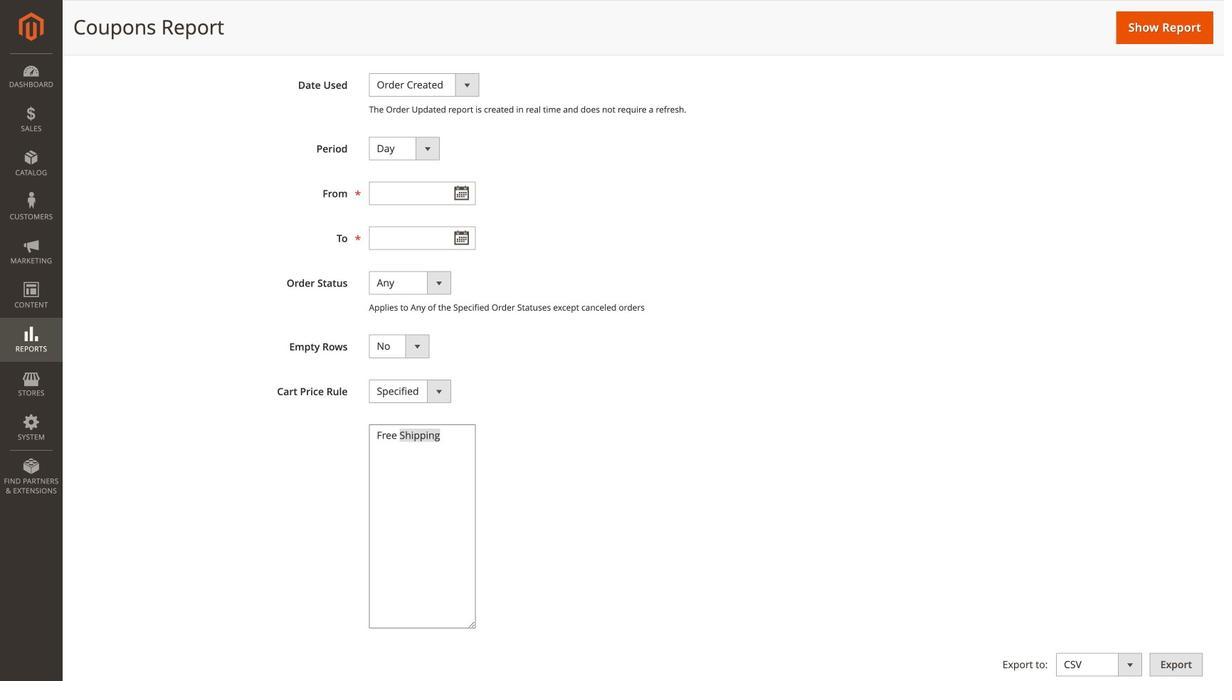 Task type: vqa. For each thing, say whether or not it's contained in the screenshot.
TAB LIST
no



Task type: locate. For each thing, give the bounding box(es) containing it.
magento admin panel image
[[19, 12, 44, 41]]

menu bar
[[0, 53, 63, 503]]

None text field
[[369, 227, 476, 250]]

None text field
[[369, 182, 476, 205]]



